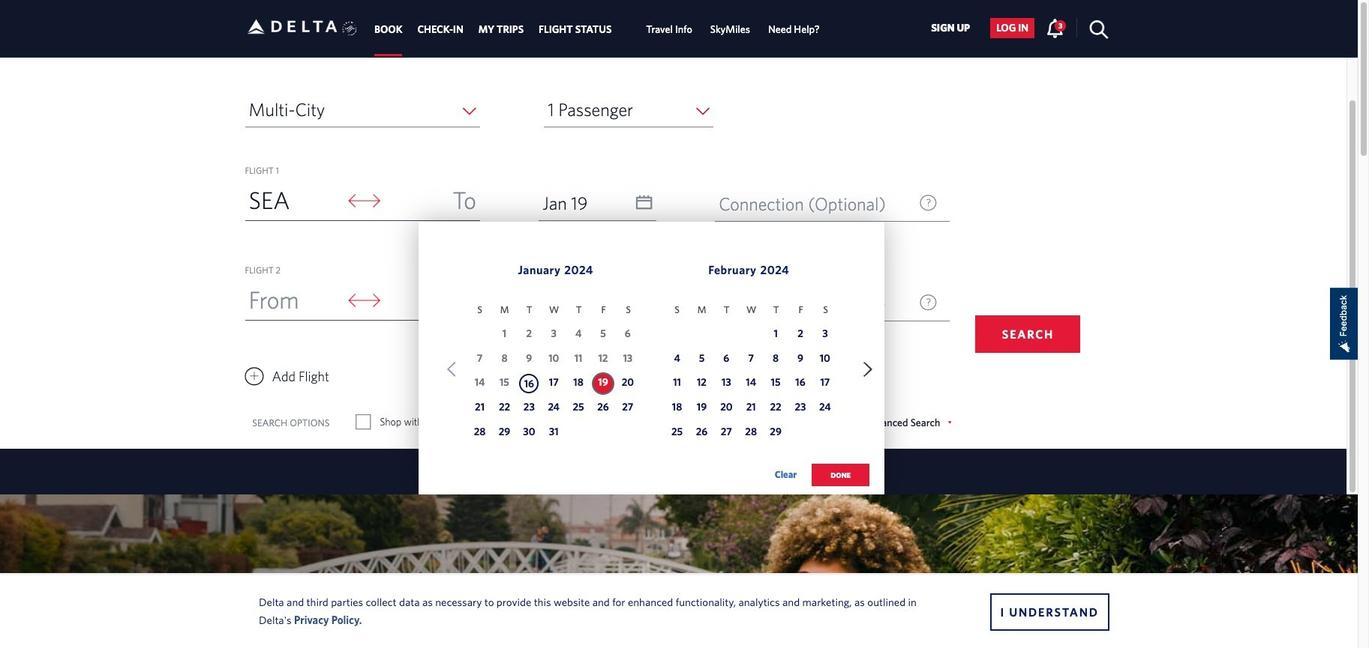 Task type: vqa. For each thing, say whether or not it's contained in the screenshot.
tab panel
yes



Task type: describe. For each thing, give the bounding box(es) containing it.
skyteam image
[[342, 5, 357, 52]]

calendar expanded, use arrow keys to select date application
[[419, 222, 885, 503]]



Task type: locate. For each thing, give the bounding box(es) containing it.
None text field
[[539, 286, 656, 321]]

None field
[[245, 92, 480, 128], [544, 92, 714, 128], [245, 92, 480, 128], [544, 92, 714, 128]]

delta air lines image
[[248, 3, 338, 50]]

None checkbox
[[356, 415, 370, 430], [490, 415, 504, 430], [356, 415, 370, 430], [490, 415, 504, 430]]

tab panel
[[0, 53, 1347, 503]]

tab list
[[367, 0, 829, 56]]

None text field
[[539, 186, 656, 221]]



